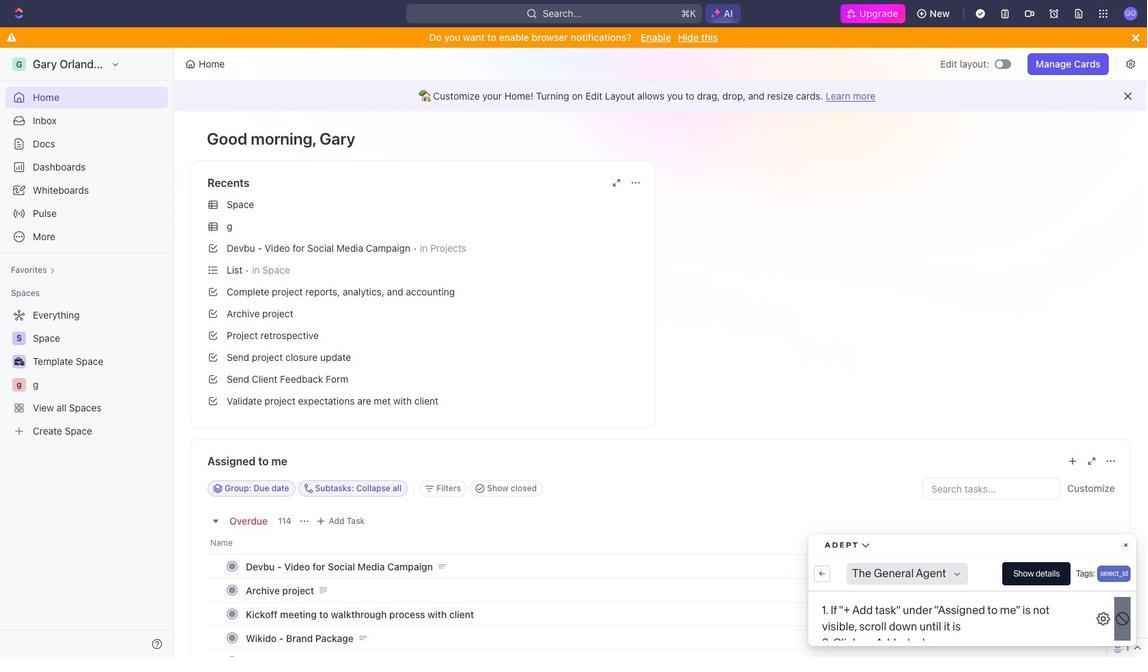 Task type: describe. For each thing, give the bounding box(es) containing it.
sidebar navigation
[[0, 48, 177, 658]]

space, , element
[[12, 332, 26, 346]]

business time image
[[14, 358, 24, 366]]

gary orlando's workspace, , element
[[12, 57, 26, 71]]

Search tasks... text field
[[924, 479, 1060, 499]]



Task type: vqa. For each thing, say whether or not it's contained in the screenshot.
Team Space link to the top
no



Task type: locate. For each thing, give the bounding box(es) containing it.
alert
[[174, 81, 1148, 111]]

tree inside sidebar navigation
[[5, 305, 168, 443]]

g, , element
[[12, 378, 26, 392]]

tree
[[5, 305, 168, 443]]



